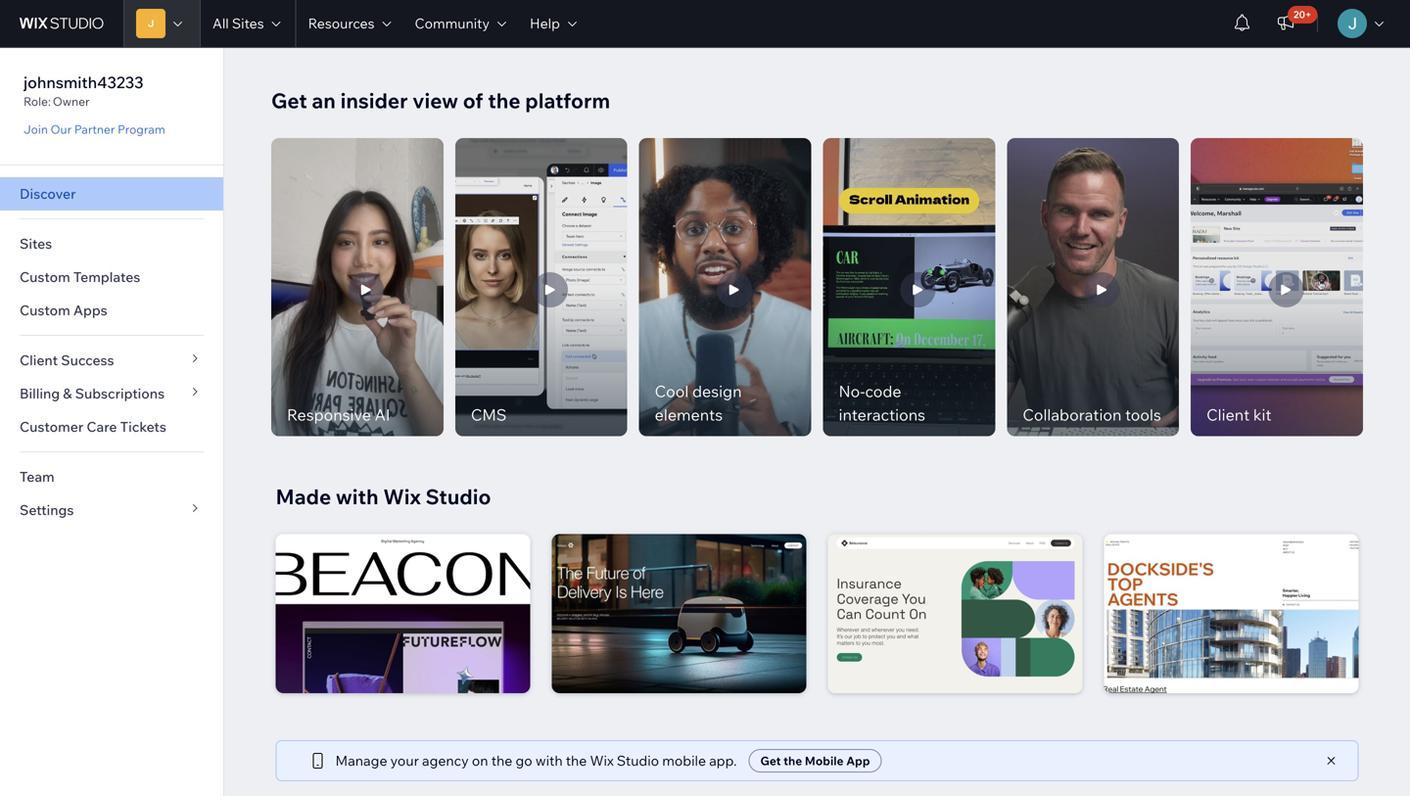Task type: describe. For each thing, give the bounding box(es) containing it.
custom templates link
[[0, 261, 223, 294]]

view
[[413, 87, 459, 113]]

responsive ai
[[287, 405, 390, 425]]

client success button
[[0, 344, 223, 377]]

responsive ai button
[[271, 138, 444, 436]]

partner
[[74, 122, 115, 137]]

1 horizontal spatial sites
[[232, 15, 264, 32]]

collaboration
[[1023, 405, 1122, 425]]

client success
[[20, 352, 114, 369]]

interactions
[[839, 405, 926, 425]]

cms button
[[455, 138, 628, 436]]

sites link
[[0, 227, 223, 261]]

discover link
[[0, 177, 223, 211]]

made with wix studio
[[276, 484, 491, 510]]

sidebar element
[[0, 47, 224, 797]]

manage your agency on the go with the wix studio mobile app.
[[336, 752, 737, 769]]

custom templates
[[20, 268, 140, 286]]

j button
[[123, 0, 200, 47]]

client kit button
[[1192, 138, 1364, 436]]

care
[[87, 418, 117, 436]]

20+
[[1294, 8, 1312, 21]]

johnsmith43233 role: owner
[[24, 73, 144, 109]]

the right on
[[492, 752, 513, 769]]

sites inside 'link'
[[20, 235, 52, 252]]

kit
[[1254, 405, 1272, 425]]

resources
[[308, 15, 375, 32]]

get for get an insider view of the platform
[[271, 87, 307, 113]]

your
[[391, 752, 419, 769]]

1 vertical spatial wix
[[590, 752, 614, 769]]

custom apps
[[20, 302, 107, 319]]

collaboration tools
[[1023, 405, 1162, 425]]

client for client success
[[20, 352, 58, 369]]

collaboration tools button
[[1008, 138, 1180, 436]]

1 horizontal spatial with
[[536, 752, 563, 769]]

client kit
[[1207, 405, 1272, 425]]

1 vertical spatial studio
[[617, 752, 659, 769]]

insider
[[341, 87, 408, 113]]

design
[[693, 382, 742, 401]]

0 horizontal spatial wix
[[383, 484, 421, 510]]

all sites
[[213, 15, 264, 32]]

community
[[415, 15, 490, 32]]

cool design elements
[[655, 382, 742, 425]]

app
[[847, 754, 871, 768]]

the right of
[[488, 87, 521, 113]]

manage
[[336, 752, 388, 769]]

program
[[118, 122, 165, 137]]

get for get the mobile app
[[761, 754, 781, 768]]

cms
[[471, 405, 507, 425]]

mobile
[[663, 752, 706, 769]]

tickets
[[120, 418, 166, 436]]

platform
[[525, 87, 611, 113]]

get the mobile app
[[761, 754, 871, 768]]

customer care tickets link
[[0, 411, 223, 444]]

agency
[[422, 752, 469, 769]]

subscriptions
[[75, 385, 165, 402]]



Task type: vqa. For each thing, say whether or not it's contained in the screenshot.
Preview
no



Task type: locate. For each thing, give the bounding box(es) containing it.
billing
[[20, 385, 60, 402]]

j
[[148, 17, 154, 29]]

1 horizontal spatial client
[[1207, 405, 1250, 425]]

wix right the go
[[590, 752, 614, 769]]

0 vertical spatial get
[[271, 87, 307, 113]]

app.
[[710, 752, 737, 769]]

no-
[[839, 382, 866, 401]]

the right the go
[[566, 752, 587, 769]]

custom up custom apps
[[20, 268, 70, 286]]

team
[[20, 468, 55, 485]]

billing & subscriptions
[[20, 385, 165, 402]]

client inside dropdown button
[[20, 352, 58, 369]]

get the mobile app button
[[749, 749, 882, 773]]

2 custom from the top
[[20, 302, 70, 319]]

tools
[[1126, 405, 1162, 425]]

custom for custom templates
[[20, 268, 70, 286]]

cool
[[655, 382, 689, 401]]

1 custom from the top
[[20, 268, 70, 286]]

an
[[312, 87, 336, 113]]

client
[[20, 352, 58, 369], [1207, 405, 1250, 425]]

1 vertical spatial with
[[536, 752, 563, 769]]

0 vertical spatial client
[[20, 352, 58, 369]]

with right made
[[336, 484, 379, 510]]

0 vertical spatial custom
[[20, 268, 70, 286]]

discover
[[20, 185, 76, 202]]

sites down 'discover'
[[20, 235, 52, 252]]

sites right the all
[[232, 15, 264, 32]]

templates
[[73, 268, 140, 286]]

sites
[[232, 15, 264, 32], [20, 235, 52, 252]]

wix down ai
[[383, 484, 421, 510]]

settings
[[20, 502, 74, 519]]

customer
[[20, 418, 84, 436]]

1 vertical spatial custom
[[20, 302, 70, 319]]

no-code interactions
[[839, 382, 926, 425]]

1 vertical spatial client
[[1207, 405, 1250, 425]]

get inside button
[[761, 754, 781, 768]]

get right app.
[[761, 754, 781, 768]]

on
[[472, 752, 488, 769]]

all
[[213, 15, 229, 32]]

1 horizontal spatial wix
[[590, 752, 614, 769]]

code
[[866, 382, 902, 401]]

custom
[[20, 268, 70, 286], [20, 302, 70, 319]]

custom apps link
[[0, 294, 223, 327]]

mobile
[[805, 754, 844, 768]]

apps
[[73, 302, 107, 319]]

1 vertical spatial sites
[[20, 235, 52, 252]]

cool design elements button
[[639, 138, 812, 436]]

custom left apps
[[20, 302, 70, 319]]

get
[[271, 87, 307, 113], [761, 754, 781, 768]]

studio down "cms"
[[426, 484, 491, 510]]

studio
[[426, 484, 491, 510], [617, 752, 659, 769]]

0 vertical spatial sites
[[232, 15, 264, 32]]

with
[[336, 484, 379, 510], [536, 752, 563, 769]]

client up billing
[[20, 352, 58, 369]]

owner
[[53, 94, 90, 109]]

settings button
[[0, 494, 223, 527]]

0 horizontal spatial with
[[336, 484, 379, 510]]

0 horizontal spatial studio
[[426, 484, 491, 510]]

go
[[516, 752, 533, 769]]

of
[[463, 87, 484, 113]]

the
[[488, 87, 521, 113], [492, 752, 513, 769], [566, 752, 587, 769], [784, 754, 803, 768]]

0 horizontal spatial get
[[271, 87, 307, 113]]

help
[[530, 15, 560, 32]]

made
[[276, 484, 331, 510]]

client left kit
[[1207, 405, 1250, 425]]

johnsmith43233
[[24, 73, 144, 92]]

no-code interactions button
[[823, 138, 996, 436]]

get an insider view of the platform
[[271, 87, 611, 113]]

wix
[[383, 484, 421, 510], [590, 752, 614, 769]]

role:
[[24, 94, 51, 109]]

1 horizontal spatial get
[[761, 754, 781, 768]]

join
[[24, 122, 48, 137]]

elements
[[655, 405, 723, 425]]

client for client kit
[[1207, 405, 1250, 425]]

client inside button
[[1207, 405, 1250, 425]]

the left mobile
[[784, 754, 803, 768]]

0 vertical spatial studio
[[426, 484, 491, 510]]

0 horizontal spatial sites
[[20, 235, 52, 252]]

with right the go
[[536, 752, 563, 769]]

1 vertical spatial get
[[761, 754, 781, 768]]

custom inside 'link'
[[20, 302, 70, 319]]

&
[[63, 385, 72, 402]]

the inside button
[[784, 754, 803, 768]]

ai
[[375, 405, 390, 425]]

get left "an"
[[271, 87, 307, 113]]

success
[[61, 352, 114, 369]]

custom for custom apps
[[20, 302, 70, 319]]

join our partner program
[[24, 122, 165, 137]]

studio left mobile
[[617, 752, 659, 769]]

billing & subscriptions button
[[0, 377, 223, 411]]

1 horizontal spatial studio
[[617, 752, 659, 769]]

0 vertical spatial wix
[[383, 484, 421, 510]]

our
[[51, 122, 72, 137]]

help button
[[518, 0, 589, 47]]

0 vertical spatial with
[[336, 484, 379, 510]]

0 horizontal spatial client
[[20, 352, 58, 369]]

customer care tickets
[[20, 418, 166, 436]]

responsive
[[287, 405, 371, 425]]

join our partner program button
[[24, 121, 165, 138]]

team link
[[0, 460, 223, 494]]



